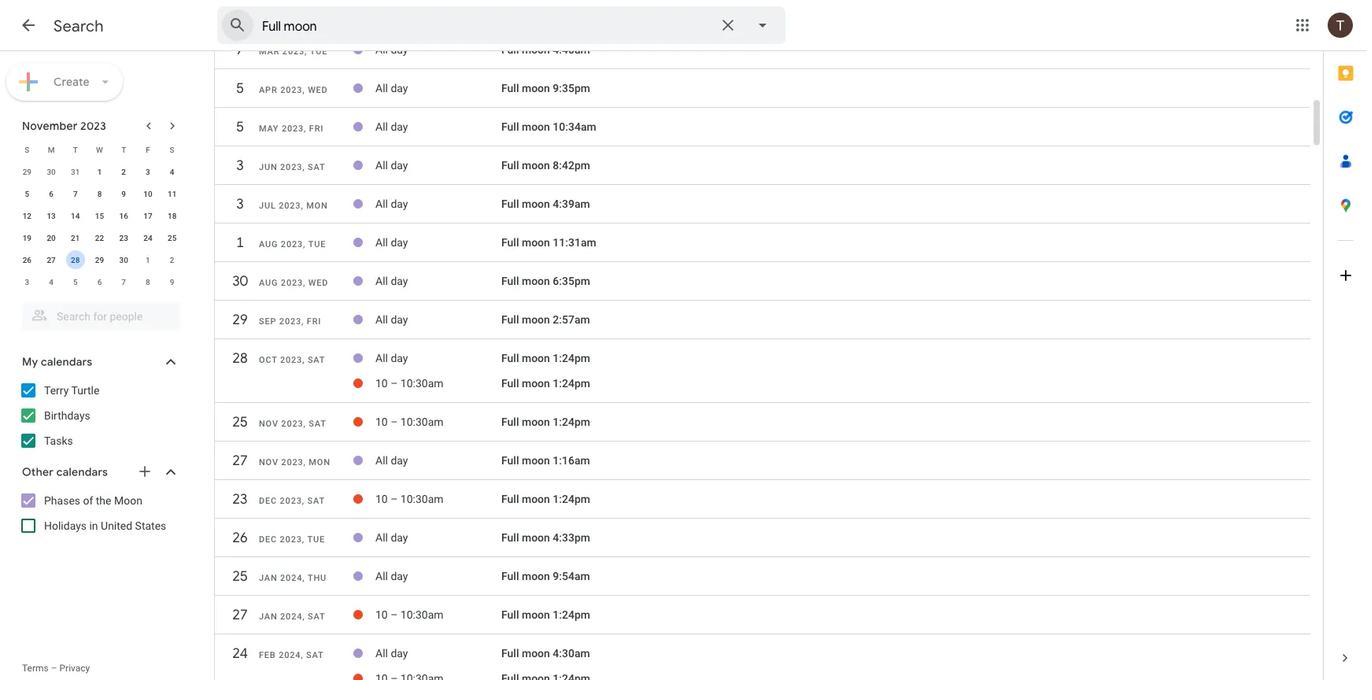 Task type: describe. For each thing, give the bounding box(es) containing it.
all for full moon 1:24pm
[[375, 352, 388, 365]]

30 element
[[114, 250, 133, 269]]

11:31am
[[553, 236, 596, 249]]

3 left jun
[[235, 157, 243, 175]]

moon for sep 2023 , fri
[[522, 313, 550, 326]]

full for jul 2023 , mon
[[501, 198, 519, 211]]

day for full moon 9:54am
[[391, 570, 408, 583]]

25 inside row
[[168, 233, 177, 242]]

other calendars
[[22, 465, 108, 479]]

holidays in united states
[[44, 519, 166, 532]]

moon for feb 2024 , sat
[[522, 647, 550, 660]]

23 link
[[226, 485, 254, 514]]

5 left apr in the top left of the page
[[235, 80, 243, 98]]

full inside row
[[501, 43, 519, 56]]

tue inside row
[[310, 47, 328, 57]]

2 1:24pm from the top
[[553, 377, 590, 390]]

day for full moon 4:40am
[[391, 43, 408, 56]]

sep 2023 , fri
[[259, 317, 321, 327]]

0 vertical spatial 9
[[121, 189, 126, 198]]

30 link
[[226, 267, 254, 296]]

1 link
[[226, 229, 254, 257]]

0 horizontal spatial 4
[[49, 277, 53, 287]]

jan for 27
[[259, 612, 277, 622]]

all day cell for full moon 9:54am
[[375, 564, 501, 589]]

december 9 element
[[163, 272, 182, 291]]

2 25 row from the top
[[215, 562, 1311, 599]]

full moon 1:24pm for 25
[[501, 416, 590, 429]]

all day cell for full moon 4:33pm
[[375, 525, 501, 551]]

privacy link
[[59, 663, 90, 674]]

21 element
[[66, 228, 85, 247]]

jan 2024 , thu
[[259, 573, 327, 583]]

2023 for jul 2023 , mon
[[279, 201, 301, 211]]

full moon 1:16am
[[501, 454, 590, 467]]

november 2023
[[22, 119, 106, 133]]

aug for 30
[[259, 278, 278, 288]]

jul 2023 , mon
[[259, 201, 328, 211]]

sat for 25
[[309, 419, 326, 429]]

moon for dec 2023 , sat
[[522, 493, 550, 506]]

all day cell for full moon 4:30am
[[375, 641, 501, 666]]

10:30am for 27
[[401, 609, 444, 622]]

search
[[54, 16, 104, 36]]

feb
[[259, 651, 276, 660]]

2 full moon 1:24pm button from the top
[[501, 377, 590, 390]]

oct 2023 , sat
[[259, 355, 325, 365]]

full for aug 2023 , tue
[[501, 236, 519, 249]]

, for aug 2023 , wed
[[303, 278, 306, 288]]

terms link
[[22, 663, 49, 674]]

all for full moon 4:40am
[[375, 43, 388, 56]]

10 – 10:30am inside 28 row group
[[375, 377, 444, 390]]

all day cell for full moon 2:57am
[[375, 307, 501, 333]]

dec for 26
[[259, 535, 277, 545]]

10:30am for 25
[[401, 416, 444, 429]]

31
[[71, 167, 80, 176]]

full moon 1:24pm button for 25
[[501, 416, 590, 429]]

december 7 element
[[114, 272, 133, 291]]

30 for 30 element
[[119, 255, 128, 264]]

24 element
[[138, 228, 157, 247]]

18
[[168, 211, 177, 220]]

full moon 6:35pm button
[[501, 275, 590, 288]]

sat for 28
[[308, 355, 325, 365]]

2023 for oct 2023 , sat
[[280, 355, 302, 365]]

other calendars list
[[3, 488, 195, 538]]

nov 2023 , mon
[[259, 458, 330, 468]]

all for full moon 4:39am
[[375, 198, 388, 211]]

nov for 27
[[259, 458, 279, 468]]

2024 for 24
[[279, 651, 301, 660]]

oct
[[259, 355, 277, 365]]

of
[[83, 494, 93, 507]]

17 element
[[138, 206, 157, 225]]

10 inside row
[[143, 189, 152, 198]]

3 up 10 element
[[146, 167, 150, 176]]

1 27 row from the top
[[215, 447, 1311, 483]]

all day for full moon 10:34am
[[375, 121, 408, 134]]

all day cell for full moon 4:40am
[[375, 37, 501, 63]]

full moon 1:24pm button for 28
[[501, 352, 590, 365]]

28 row group
[[215, 344, 1311, 403]]

united
[[101, 519, 132, 532]]

terms – privacy
[[22, 663, 90, 674]]

december 5 element
[[66, 272, 85, 291]]

25 link for all day
[[226, 562, 254, 591]]

all day for full moon 1:16am
[[375, 454, 408, 467]]

10 inside 28 row group
[[375, 377, 388, 390]]

create
[[54, 75, 90, 89]]

search options image
[[747, 9, 779, 41]]

10 – 10:30am for 25
[[375, 416, 444, 429]]

4:33pm
[[553, 532, 590, 545]]

12 element
[[18, 206, 36, 225]]

full moon 11:31am button
[[501, 236, 596, 249]]

17
[[143, 211, 152, 220]]

row containing 26
[[15, 249, 184, 271]]

full for feb 2024 , sat
[[501, 647, 519, 660]]

16 element
[[114, 206, 133, 225]]

10 moon from the top
[[522, 377, 550, 390]]

18 element
[[163, 206, 182, 225]]

2 t from the left
[[121, 145, 126, 154]]

sep
[[259, 317, 277, 327]]

24 link
[[226, 640, 254, 668]]

24 for 24 element
[[143, 233, 152, 242]]

moon inside row
[[522, 43, 550, 56]]

all day cell for full moon 4:39am
[[375, 192, 501, 217]]

moon for nov 2023 , mon
[[522, 454, 550, 467]]

privacy
[[59, 663, 90, 674]]

search heading
[[54, 16, 104, 36]]

1 3 row from the top
[[215, 152, 1311, 188]]

, for jun 2023 , sat
[[302, 163, 305, 172]]

27 link for all day
[[226, 447, 254, 475]]

day for full moon 4:30am
[[391, 647, 408, 660]]

sat for 23
[[307, 496, 325, 506]]

, for jan 2024 , thu
[[302, 573, 305, 583]]

fri for 5
[[309, 124, 324, 134]]

wed for 30
[[308, 278, 328, 288]]

full moon 1:16am button
[[501, 454, 590, 467]]

– inside 28 row group
[[391, 377, 398, 390]]

jan 2024 , sat
[[259, 612, 325, 622]]

0 vertical spatial 8
[[97, 189, 102, 198]]

day for full moon 11:31am
[[391, 236, 408, 249]]

2 27 row from the top
[[215, 601, 1311, 637]]

16
[[119, 211, 128, 220]]

20
[[47, 233, 56, 242]]

10 – 10:30am cell for 23
[[375, 487, 501, 512]]

full moon 9:54am
[[501, 570, 590, 583]]

5 down 28 element
[[73, 277, 78, 287]]

november 2023 grid
[[15, 139, 184, 293]]

jan for 25
[[259, 573, 277, 583]]

all for full moon 4:30am
[[375, 647, 388, 660]]

terry
[[44, 384, 69, 397]]

dec 2023 , tue
[[259, 535, 325, 545]]

2 s from the left
[[170, 145, 174, 154]]

24 for 24 link
[[232, 645, 247, 663]]

28 for 28 element
[[71, 255, 80, 264]]

full for oct 2023 , sat
[[501, 352, 519, 365]]

full moon 1:24pm for 28
[[501, 352, 590, 365]]

states
[[135, 519, 166, 532]]

clear search image
[[712, 9, 744, 41]]

19 element
[[18, 228, 36, 247]]

moon for oct 2023 , sat
[[522, 352, 550, 365]]

23 row
[[215, 485, 1311, 521]]

10:30am inside 28 row group
[[401, 377, 444, 390]]

october 29 element
[[18, 162, 36, 181]]

row containing 12
[[15, 205, 184, 227]]

14 element
[[66, 206, 85, 225]]

10 – 10:30am for 27
[[375, 609, 444, 622]]

f
[[146, 145, 150, 154]]

1 vertical spatial 8
[[146, 277, 150, 287]]

full moon 4:30am button
[[501, 647, 590, 660]]

28 for 28 "link"
[[232, 350, 247, 368]]

3 down 26 element
[[25, 277, 29, 287]]

all day cell for full moon 1:24pm
[[375, 346, 501, 371]]

my
[[22, 355, 38, 369]]

other calendars button
[[3, 460, 195, 485]]

all day for full moon 8:42pm
[[375, 159, 408, 172]]

, for jan 2024 , sat
[[302, 612, 305, 622]]

sat for 24
[[306, 651, 324, 660]]

5 left may
[[235, 118, 243, 136]]

1 s from the left
[[25, 145, 29, 154]]

27 inside row group
[[47, 255, 56, 264]]

14
[[71, 211, 80, 220]]

11
[[168, 189, 177, 198]]

15
[[95, 211, 104, 220]]

full for jun 2023 , sat
[[501, 159, 519, 172]]

29 element
[[90, 250, 109, 269]]

october 30 element
[[42, 162, 61, 181]]

full moon 10:34am button
[[501, 121, 596, 134]]

Search text field
[[262, 18, 709, 34]]

full for aug 2023 , wed
[[501, 275, 519, 288]]

row containing s
[[15, 139, 184, 161]]

19
[[23, 233, 32, 242]]

full moon 9:54am button
[[501, 570, 590, 583]]

all day for full moon 11:31am
[[375, 236, 408, 249]]

full for sep 2023 , fri
[[501, 313, 519, 326]]

0 horizontal spatial 1
[[97, 167, 102, 176]]

tasks
[[44, 434, 73, 447]]

holidays
[[44, 519, 87, 532]]

moon for nov 2023 , sat
[[522, 416, 550, 429]]

my calendars list
[[3, 378, 195, 453]]

birthdays
[[44, 409, 90, 422]]

28 link
[[226, 344, 254, 373]]

add other calendars image
[[137, 464, 153, 479]]

day for full moon 4:33pm
[[391, 532, 408, 545]]

day for full moon 1:24pm
[[391, 352, 408, 365]]

full moon 1:24pm button for 23
[[501, 493, 590, 506]]

full for nov 2023 , mon
[[501, 454, 519, 467]]

nov for 25
[[259, 419, 279, 429]]

full moon 8:42pm button
[[501, 159, 590, 172]]

25 element
[[163, 228, 182, 247]]

1 25 row from the top
[[215, 408, 1311, 444]]

full moon 4:39am button
[[501, 198, 590, 211]]

full moon 4:33pm
[[501, 532, 590, 545]]

turtle
[[71, 384, 99, 397]]

25 for all
[[232, 568, 247, 586]]

terry turtle
[[44, 384, 99, 397]]

all day for full moon 4:40am
[[375, 43, 408, 56]]

full moon 9:35pm
[[501, 82, 590, 95]]

13
[[47, 211, 56, 220]]

day for full moon 6:35pm
[[391, 275, 408, 288]]

9:35pm
[[553, 82, 590, 95]]

1:24pm for 28
[[553, 352, 590, 365]]

5 link for full moon 10:34am
[[226, 113, 254, 141]]

– for 27
[[391, 609, 398, 622]]

Search for people text field
[[31, 302, 170, 331]]

11 element
[[163, 184, 182, 203]]

all for full moon 8:42pm
[[375, 159, 388, 172]]

1 5 row from the top
[[215, 74, 1311, 111]]



Task type: vqa. For each thing, say whether or not it's contained in the screenshot.


Task type: locate. For each thing, give the bounding box(es) containing it.
full for dec 2023 , sat
[[501, 493, 519, 506]]

2023 inside "1" row
[[281, 240, 303, 250]]

, inside 23 'row'
[[302, 496, 305, 506]]

1 vertical spatial mon
[[309, 458, 330, 468]]

None search field
[[217, 6, 786, 44], [0, 296, 195, 331], [217, 6, 786, 44]]

day for full moon 8:42pm
[[391, 159, 408, 172]]

2 vertical spatial 30
[[232, 272, 247, 290]]

1 horizontal spatial 28
[[232, 350, 247, 368]]

1 horizontal spatial 1
[[146, 255, 150, 264]]

phases
[[44, 494, 80, 507]]

0 vertical spatial 27 link
[[226, 447, 254, 475]]

5 link left apr in the top left of the page
[[226, 74, 254, 103]]

mon inside the 3 row
[[306, 201, 328, 211]]

1 horizontal spatial 26
[[232, 529, 247, 547]]

24 down '17'
[[143, 233, 152, 242]]

all inside 27 row
[[375, 454, 388, 467]]

1 vertical spatial 7
[[121, 277, 126, 287]]

1 horizontal spatial 4
[[170, 167, 174, 176]]

4 all day cell from the top
[[375, 153, 501, 178]]

16 full from the top
[[501, 609, 519, 622]]

28 inside 28 "link"
[[232, 350, 247, 368]]

10 – 10:30am cell inside 23 'row'
[[375, 487, 501, 512]]

3 10 – 10:30am from the top
[[375, 493, 444, 506]]

20 element
[[42, 228, 61, 247]]

30 up 29 link
[[232, 272, 247, 290]]

1 vertical spatial calendars
[[56, 465, 108, 479]]

6 full from the top
[[501, 236, 519, 249]]

all day cell for full moon 1:16am
[[375, 448, 501, 473]]

10 all day from the top
[[375, 454, 408, 467]]

aug 2023 , tue
[[259, 240, 326, 250]]

full moon 1:24pm button inside 23 'row'
[[501, 493, 590, 506]]

1 row
[[215, 229, 1311, 265]]

full moon 4:40am
[[501, 43, 590, 56]]

full moon 4:40am button
[[501, 43, 590, 56]]

full inside 24 'row'
[[501, 647, 519, 660]]

8:42pm
[[553, 159, 590, 172]]

1 vertical spatial wed
[[308, 278, 328, 288]]

, inside 26 row
[[302, 535, 305, 545]]

9 day from the top
[[391, 352, 408, 365]]

1 10 – 10:30am from the top
[[375, 377, 444, 390]]

1 vertical spatial 25
[[232, 413, 247, 431]]

2023 inside 26 row
[[280, 535, 302, 545]]

sat up the jul 2023 , mon
[[308, 163, 325, 172]]

2 27 link from the top
[[226, 601, 254, 629]]

moon for aug 2023 , tue
[[522, 236, 550, 249]]

1 10:30am from the top
[[401, 377, 444, 390]]

2 wed from the top
[[308, 278, 328, 288]]

1 vertical spatial 2024
[[280, 612, 302, 622]]

2 full from the top
[[501, 82, 519, 95]]

0 vertical spatial 24
[[143, 233, 152, 242]]

t up october 31 'element'
[[73, 145, 78, 154]]

nov 2023 , sat
[[259, 419, 326, 429]]

3 day from the top
[[391, 121, 408, 134]]

dec
[[259, 496, 277, 506], [259, 535, 277, 545]]

29 link
[[226, 306, 254, 334]]

1 vertical spatial 27 row
[[215, 601, 1311, 637]]

23 down 16
[[119, 233, 128, 242]]

full inside 28 row
[[501, 352, 519, 365]]

9 up 16 element
[[121, 189, 126, 198]]

26 down 23 link
[[232, 529, 247, 547]]

15 moon from the top
[[522, 570, 550, 583]]

1 vertical spatial 27
[[232, 452, 247, 470]]

1 vertical spatial 23
[[232, 490, 247, 509]]

mon
[[306, 201, 328, 211], [309, 458, 330, 468]]

row containing 5
[[15, 183, 184, 205]]

29 down 22
[[95, 255, 104, 264]]

all day inside 29 row
[[375, 313, 408, 326]]

, down the aug 2023 , tue
[[303, 278, 306, 288]]

0 vertical spatial calendars
[[41, 355, 92, 369]]

w
[[96, 145, 103, 154]]

0 vertical spatial 5 link
[[226, 74, 254, 103]]

full for apr 2023 , wed
[[501, 82, 519, 95]]

30 down m
[[47, 167, 56, 176]]

, right feb
[[301, 651, 304, 660]]

full moon 8:42pm
[[501, 159, 590, 172]]

all inside row
[[375, 43, 388, 56]]

1 up december 8 element
[[146, 255, 150, 264]]

all inside 26 row
[[375, 532, 388, 545]]

2 horizontal spatial 1
[[235, 234, 243, 252]]

sat down the thu
[[308, 612, 325, 622]]

4 down 27 element
[[49, 277, 53, 287]]

all inside 25 row
[[375, 570, 388, 583]]

2023 right jul
[[279, 201, 301, 211]]

1 5 link from the top
[[226, 74, 254, 103]]

27 element
[[42, 250, 61, 269]]

all for full moon 6:35pm
[[375, 275, 388, 288]]

14 moon from the top
[[522, 532, 550, 545]]

0 horizontal spatial 2
[[121, 167, 126, 176]]

30 up december 7 element
[[119, 255, 128, 264]]

2023 for nov 2023 , sat
[[281, 419, 303, 429]]

0 vertical spatial dec
[[259, 496, 277, 506]]

0 horizontal spatial t
[[73, 145, 78, 154]]

, up nov 2023 , mon
[[303, 419, 306, 429]]

2023 right oct
[[280, 355, 302, 365]]

10 – 10:30am inside 25 row
[[375, 416, 444, 429]]

28
[[71, 255, 80, 264], [232, 350, 247, 368]]

all day cell inside "1" row
[[375, 230, 501, 255]]

7 all from the top
[[375, 275, 388, 288]]

dec 2023 , sat
[[259, 496, 325, 506]]

24 row group
[[215, 640, 1311, 680]]

1 vertical spatial 30
[[119, 255, 128, 264]]

row
[[215, 37, 1311, 72], [15, 139, 184, 161], [15, 161, 184, 183], [15, 183, 184, 205], [15, 205, 184, 227], [15, 227, 184, 249], [15, 249, 184, 271], [15, 271, 184, 293]]

1 vertical spatial nov
[[259, 458, 279, 468]]

all for full moon 1:16am
[[375, 454, 388, 467]]

2 horizontal spatial 30
[[232, 272, 247, 290]]

full moon 1:24pm button inside 27 row
[[501, 609, 590, 622]]

0 vertical spatial 27 row
[[215, 447, 1311, 483]]

tue for 1
[[308, 240, 326, 250]]

1 vertical spatial dec
[[259, 535, 277, 545]]

1 vertical spatial 26
[[232, 529, 247, 547]]

day inside '30' row
[[391, 275, 408, 288]]

27 link
[[226, 447, 254, 475], [226, 601, 254, 629]]

all
[[375, 43, 388, 56], [375, 82, 388, 95], [375, 121, 388, 134], [375, 159, 388, 172], [375, 198, 388, 211], [375, 236, 388, 249], [375, 275, 388, 288], [375, 313, 388, 326], [375, 352, 388, 365], [375, 454, 388, 467], [375, 532, 388, 545], [375, 570, 388, 583], [375, 647, 388, 660]]

0 vertical spatial mon
[[306, 201, 328, 211]]

tab list
[[1324, 51, 1367, 636]]

s up october 29 element
[[25, 145, 29, 154]]

sat inside the 3 row
[[308, 163, 325, 172]]

moon inside 23 'row'
[[522, 493, 550, 506]]

full moon 10:34am
[[501, 121, 596, 134]]

9
[[121, 189, 126, 198], [170, 277, 174, 287]]

0 vertical spatial 25 row
[[215, 408, 1311, 444]]

aug right 1 link
[[259, 240, 278, 250]]

moon inside 24 'row'
[[522, 647, 550, 660]]

8 up 15 element
[[97, 189, 102, 198]]

0 vertical spatial 2
[[121, 167, 126, 176]]

1 day from the top
[[391, 43, 408, 56]]

the
[[96, 494, 111, 507]]

apr 2023 , wed
[[259, 85, 328, 95]]

, for may 2023 , fri
[[304, 124, 306, 134]]

full moon 6:35pm
[[501, 275, 590, 288]]

calendars up "of"
[[56, 465, 108, 479]]

all day cell inside 24 'row'
[[375, 641, 501, 666]]

1 vertical spatial aug
[[259, 278, 278, 288]]

10 – 10:30am cell
[[375, 371, 501, 396], [375, 410, 501, 435], [375, 487, 501, 512], [375, 603, 501, 628]]

26 for 26 element
[[23, 255, 32, 264]]

24 inside 'row'
[[232, 645, 247, 663]]

12 day from the top
[[391, 570, 408, 583]]

1:24pm
[[553, 352, 590, 365], [553, 377, 590, 390], [553, 416, 590, 429], [553, 493, 590, 506], [553, 609, 590, 622]]

full for dec 2023 , tue
[[501, 532, 519, 545]]

1 1:24pm from the top
[[553, 352, 590, 365]]

2 vertical spatial 27
[[232, 606, 247, 624]]

0 horizontal spatial 28
[[71, 255, 80, 264]]

1 horizontal spatial 24
[[232, 645, 247, 663]]

cell
[[375, 666, 501, 680]]

28 inside 28 element
[[71, 255, 80, 264]]

moon for jan 2024 , thu
[[522, 570, 550, 583]]

all day for full moon 4:33pm
[[375, 532, 408, 545]]

25 row down 26 row
[[215, 562, 1311, 599]]

0 vertical spatial 25
[[168, 233, 177, 242]]

0 vertical spatial 2024
[[280, 573, 302, 583]]

5 day from the top
[[391, 198, 408, 211]]

1 vertical spatial 2
[[170, 255, 174, 264]]

1 horizontal spatial 6
[[97, 277, 102, 287]]

5 all day cell from the top
[[375, 192, 501, 217]]

2 vertical spatial 2024
[[279, 651, 301, 660]]

2
[[121, 167, 126, 176], [170, 255, 174, 264]]

all for full moon 10:34am
[[375, 121, 388, 134]]

full moon 1:24pm button
[[501, 352, 590, 365], [501, 377, 590, 390], [501, 416, 590, 429], [501, 493, 590, 506], [501, 609, 590, 622]]

day inside 29 row
[[391, 313, 408, 326]]

26 element
[[18, 250, 36, 269]]

2 moon from the top
[[522, 82, 550, 95]]

27 link up 23 link
[[226, 447, 254, 475]]

4 1:24pm from the top
[[553, 493, 590, 506]]

sat inside 27 row
[[308, 612, 325, 622]]

all inside 28 row
[[375, 352, 388, 365]]

nov up nov 2023 , mon
[[259, 419, 279, 429]]

10 inside 27 row
[[375, 609, 388, 622]]

6:35pm
[[553, 275, 590, 288]]

moon inside 28 row
[[522, 352, 550, 365]]

moon for apr 2023 , wed
[[522, 82, 550, 95]]

2 down 25 element
[[170, 255, 174, 264]]

1 vertical spatial 1
[[235, 234, 243, 252]]

8 all day from the top
[[375, 313, 408, 326]]

0 vertical spatial 23
[[119, 233, 128, 242]]

23 element
[[114, 228, 133, 247]]

27 link up 24 link
[[226, 601, 254, 629]]

all day cell inside 29 row
[[375, 307, 501, 333]]

december 6 element
[[90, 272, 109, 291]]

0 horizontal spatial 7
[[73, 189, 78, 198]]

tue up the thu
[[307, 535, 325, 545]]

full moon 1:24pm inside 27 row
[[501, 609, 590, 622]]

2:57am
[[553, 313, 590, 326]]

9 full from the top
[[501, 352, 519, 365]]

cell inside 24 row group
[[375, 666, 501, 680]]

full moon 1:24pm for 27
[[501, 609, 590, 622]]

10 – 10:30am for 23
[[375, 493, 444, 506]]

day for full moon 4:39am
[[391, 198, 408, 211]]

10 – 10:30am cell inside 28 row group
[[375, 371, 501, 396]]

full inside 29 row
[[501, 313, 519, 326]]

1:24pm for 27
[[553, 609, 590, 622]]

december 8 element
[[138, 272, 157, 291]]

2 vertical spatial 1
[[146, 255, 150, 264]]

7 all day cell from the top
[[375, 269, 501, 294]]

1 all day from the top
[[375, 43, 408, 56]]

all day for full moon 1:24pm
[[375, 352, 408, 365]]

1 dec from the top
[[259, 496, 277, 506]]

day inside 26 row
[[391, 532, 408, 545]]

1:16am
[[553, 454, 590, 467]]

1 horizontal spatial 29
[[95, 255, 104, 264]]

9 all day cell from the top
[[375, 346, 501, 371]]

25
[[168, 233, 177, 242], [232, 413, 247, 431], [232, 568, 247, 586]]

dec for 23
[[259, 496, 277, 506]]

1 horizontal spatial t
[[121, 145, 126, 154]]

0 horizontal spatial 9
[[121, 189, 126, 198]]

1 horizontal spatial 30
[[119, 255, 128, 264]]

2 3 link from the top
[[226, 190, 254, 218]]

1:24pm for 25
[[553, 416, 590, 429]]

mon for 27
[[309, 458, 330, 468]]

12 all day cell from the top
[[375, 564, 501, 589]]

0 vertical spatial tue
[[310, 47, 328, 57]]

1 horizontal spatial s
[[170, 145, 174, 154]]

2 full moon 1:24pm from the top
[[501, 377, 590, 390]]

1 vertical spatial 24
[[232, 645, 247, 663]]

1:24pm inside 28 row
[[553, 352, 590, 365]]

25 row down 28 row group on the bottom of the page
[[215, 408, 1311, 444]]

17 full from the top
[[501, 647, 519, 660]]

11 all day from the top
[[375, 532, 408, 545]]

jul
[[259, 201, 276, 211]]

10 element
[[138, 184, 157, 203]]

full moon 1:24pm button down full moon 9:54am
[[501, 609, 590, 622]]

5 row
[[215, 74, 1311, 111], [215, 113, 1311, 149]]

30 for '30' link
[[232, 272, 247, 290]]

12 full from the top
[[501, 454, 519, 467]]

2023 right sep
[[279, 317, 302, 327]]

3 left jul
[[235, 195, 243, 213]]

– inside 23 'row'
[[391, 493, 398, 506]]

mar 2023 , tue
[[259, 47, 328, 57]]

dec right 23 link
[[259, 496, 277, 506]]

,
[[305, 47, 307, 57], [303, 85, 305, 95], [304, 124, 306, 134], [302, 163, 305, 172], [301, 201, 304, 211], [303, 240, 306, 250], [303, 278, 306, 288], [302, 317, 304, 327], [302, 355, 305, 365], [303, 419, 306, 429], [303, 458, 306, 468], [302, 496, 305, 506], [302, 535, 305, 545], [302, 573, 305, 583], [302, 612, 305, 622], [301, 651, 304, 660]]

other
[[22, 465, 54, 479]]

15 full from the top
[[501, 570, 519, 583]]

full moon 1:24pm for 23
[[501, 493, 590, 506]]

, up aug 2023 , wed at the left top
[[303, 240, 306, 250]]

day inside row
[[391, 43, 408, 56]]

all day inside 26 row
[[375, 532, 408, 545]]

8 moon from the top
[[522, 313, 550, 326]]

28 left oct
[[232, 350, 247, 368]]

2023 inside 28 row
[[280, 355, 302, 365]]

0 vertical spatial nov
[[259, 419, 279, 429]]

– inside 27 row
[[391, 609, 398, 622]]

all day cell inside 28 row
[[375, 346, 501, 371]]

1 t from the left
[[73, 145, 78, 154]]

5 all day from the top
[[375, 198, 408, 211]]

6 all from the top
[[375, 236, 388, 249]]

1 vertical spatial 6
[[97, 277, 102, 287]]

sat inside 23 'row'
[[307, 496, 325, 506]]

full moon 1:24pm button for 27
[[501, 609, 590, 622]]

27 link for 10 – 10:30am
[[226, 601, 254, 629]]

aug
[[259, 240, 278, 250], [259, 278, 278, 288]]

2023 for may 2023 , fri
[[282, 124, 304, 134]]

4:40am
[[553, 43, 590, 56]]

terms
[[22, 663, 49, 674]]

, right sep
[[302, 317, 304, 327]]

2023 for dec 2023 , sat
[[280, 496, 302, 506]]

full moon 2:57am
[[501, 313, 590, 326]]

2023 right may
[[282, 124, 304, 134]]

13 element
[[42, 206, 61, 225]]

1 vertical spatial 3 row
[[215, 190, 1311, 226]]

, down nov 2023 , sat
[[303, 458, 306, 468]]

8
[[97, 189, 102, 198], [146, 277, 150, 287]]

7 all day from the top
[[375, 275, 408, 288]]

full moon 4:33pm button
[[501, 532, 590, 545]]

aug right '30' link
[[259, 278, 278, 288]]

1 vertical spatial 29
[[95, 255, 104, 264]]

3 all day from the top
[[375, 121, 408, 134]]

2 horizontal spatial 29
[[232, 311, 247, 329]]

wed for 5
[[308, 85, 328, 95]]

tue for 26
[[307, 535, 325, 545]]

10 for 23
[[375, 493, 388, 506]]

all day inside 28 row
[[375, 352, 408, 365]]

all day inside "1" row
[[375, 236, 408, 249]]

calendars up terry turtle
[[41, 355, 92, 369]]

jun
[[259, 163, 277, 172]]

tue inside 26 row
[[307, 535, 325, 545]]

full moon 1:24pm down full moon 2:57am button
[[501, 352, 590, 365]]

27 down 20
[[47, 255, 56, 264]]

mon down nov 2023 , sat
[[309, 458, 330, 468]]

dec inside 26 row
[[259, 535, 277, 545]]

2023 down the jul 2023 , mon
[[281, 240, 303, 250]]

1 jan from the top
[[259, 573, 277, 583]]

0 vertical spatial 25 link
[[226, 408, 254, 436]]

23 inside 'row'
[[232, 490, 247, 509]]

4 full from the top
[[501, 159, 519, 172]]

full moon 1:24pm button up full moon 4:33pm
[[501, 493, 590, 506]]

, right jul
[[301, 201, 304, 211]]

sat for 27
[[308, 612, 325, 622]]

may 2023 , fri
[[259, 124, 324, 134]]

7 up 14 element
[[73, 189, 78, 198]]

5 full moon 1:24pm button from the top
[[501, 609, 590, 622]]

10:34am
[[553, 121, 596, 134]]

5 full from the top
[[501, 198, 519, 211]]

3 link for full moon 4:39am
[[226, 190, 254, 218]]

moon inside '30' row
[[522, 275, 550, 288]]

my calendars button
[[3, 350, 195, 375]]

16 moon from the top
[[522, 609, 550, 622]]

row group containing 29
[[15, 161, 184, 293]]

fri inside 5 row
[[309, 124, 324, 134]]

10 – 10:30am inside 27 row
[[375, 609, 444, 622]]

25 row
[[215, 408, 1311, 444], [215, 562, 1311, 599]]

1 vertical spatial 25 link
[[226, 562, 254, 591]]

, down jan 2024 , thu
[[302, 612, 305, 622]]

all day cell for full moon 10:34am
[[375, 115, 501, 140]]

, for apr 2023 , wed
[[303, 85, 305, 95]]

aug inside "1" row
[[259, 240, 278, 250]]

full moon 1:24pm down full moon 2:57am
[[501, 377, 590, 390]]

0 vertical spatial 4
[[170, 167, 174, 176]]

full
[[501, 43, 519, 56], [501, 82, 519, 95], [501, 121, 519, 134], [501, 159, 519, 172], [501, 198, 519, 211], [501, 236, 519, 249], [501, 275, 519, 288], [501, 313, 519, 326], [501, 352, 519, 365], [501, 377, 519, 390], [501, 416, 519, 429], [501, 454, 519, 467], [501, 493, 519, 506], [501, 532, 519, 545], [501, 570, 519, 583], [501, 609, 519, 622], [501, 647, 519, 660]]

2 vertical spatial 25
[[232, 568, 247, 586]]

full for jan 2024 , thu
[[501, 570, 519, 583]]

1 27 link from the top
[[226, 447, 254, 475]]

27
[[47, 255, 56, 264], [232, 452, 247, 470], [232, 606, 247, 624]]

6 all day from the top
[[375, 236, 408, 249]]

13 all from the top
[[375, 647, 388, 660]]

15 element
[[90, 206, 109, 225]]

sat
[[308, 163, 325, 172], [308, 355, 325, 365], [309, 419, 326, 429], [307, 496, 325, 506], [308, 612, 325, 622], [306, 651, 324, 660]]

2 3 row from the top
[[215, 190, 1311, 226]]

my calendars
[[22, 355, 92, 369]]

0 vertical spatial 7
[[73, 189, 78, 198]]

full moon 9:35pm button
[[501, 82, 590, 95]]

1 horizontal spatial 9
[[170, 277, 174, 287]]

22
[[95, 233, 104, 242]]

22 element
[[90, 228, 109, 247]]

full moon 1:24pm button inside 25 row
[[501, 416, 590, 429]]

4 moon from the top
[[522, 159, 550, 172]]

0 vertical spatial 30
[[47, 167, 56, 176]]

11 day from the top
[[391, 532, 408, 545]]

0 vertical spatial wed
[[308, 85, 328, 95]]

create button
[[6, 63, 123, 101]]

27 row
[[215, 447, 1311, 483], [215, 601, 1311, 637]]

3 10 – 10:30am cell from the top
[[375, 487, 501, 512]]

all inside "1" row
[[375, 236, 388, 249]]

2 10:30am from the top
[[401, 416, 444, 429]]

calendars inside my calendars dropdown button
[[41, 355, 92, 369]]

full inside 26 row
[[501, 532, 519, 545]]

0 horizontal spatial 23
[[119, 233, 128, 242]]

calendars inside "other calendars" dropdown button
[[56, 465, 108, 479]]

nov up 'dec 2023 , sat'
[[259, 458, 279, 468]]

full for nov 2023 , sat
[[501, 416, 519, 429]]

apr
[[259, 85, 278, 95]]

23 inside row
[[119, 233, 128, 242]]

17 moon from the top
[[522, 647, 550, 660]]

6 down 29 element on the top
[[97, 277, 102, 287]]

1 horizontal spatial 2
[[170, 255, 174, 264]]

12 all day from the top
[[375, 570, 408, 583]]

2023 up nov 2023 , mon
[[281, 419, 303, 429]]

0 vertical spatial 1
[[97, 167, 102, 176]]

2 10 – 10:30am from the top
[[375, 416, 444, 429]]

30 row
[[215, 267, 1311, 303]]

full moon 1:24pm button up full moon 1:16am 'button'
[[501, 416, 590, 429]]

2 5 row from the top
[[215, 113, 1311, 149]]

dec right 26 'link'
[[259, 535, 277, 545]]

2023 for mar 2023 , tue
[[282, 47, 305, 57]]

2 vertical spatial 29
[[232, 311, 247, 329]]

5 1:24pm from the top
[[553, 609, 590, 622]]

3 10:30am from the top
[[401, 493, 444, 506]]

phases of the moon
[[44, 494, 142, 507]]

all day for full moon 2:57am
[[375, 313, 408, 326]]

11 all from the top
[[375, 532, 388, 545]]

october 31 element
[[66, 162, 85, 181]]

all for full moon 9:35pm
[[375, 82, 388, 95]]

tue up the apr 2023 , wed
[[310, 47, 328, 57]]

row containing 29
[[15, 161, 184, 183]]

1 inside row
[[235, 234, 243, 252]]

10:30am inside 27 row
[[401, 609, 444, 622]]

5 moon from the top
[[522, 198, 550, 211]]

8 all from the top
[[375, 313, 388, 326]]

27 for 10
[[232, 606, 247, 624]]

all inside 29 row
[[375, 313, 388, 326]]

day
[[391, 43, 408, 56], [391, 82, 408, 95], [391, 121, 408, 134], [391, 159, 408, 172], [391, 198, 408, 211], [391, 236, 408, 249], [391, 275, 408, 288], [391, 313, 408, 326], [391, 352, 408, 365], [391, 454, 408, 467], [391, 532, 408, 545], [391, 570, 408, 583], [391, 647, 408, 660]]

2024 right feb
[[279, 651, 301, 660]]

10 for 27
[[375, 609, 388, 622]]

all day cell for full moon 9:35pm
[[375, 76, 501, 101]]

fri down the apr 2023 , wed
[[309, 124, 324, 134]]

sat inside 24 'row'
[[306, 651, 324, 660]]

mar
[[259, 47, 280, 57]]

10 – 10:30am inside 23 'row'
[[375, 493, 444, 506]]

december 4 element
[[42, 272, 61, 291]]

5 all from the top
[[375, 198, 388, 211]]

9 moon from the top
[[522, 352, 550, 365]]

, right mar
[[305, 47, 307, 57]]

t
[[73, 145, 78, 154], [121, 145, 126, 154]]

1:24pm inside 23 'row'
[[553, 493, 590, 506]]

2023 for november 2023
[[80, 119, 106, 133]]

29 for 29 element on the top
[[95, 255, 104, 264]]

sat up nov 2023 , mon
[[309, 419, 326, 429]]

27 for all
[[232, 452, 247, 470]]

1 3 link from the top
[[226, 152, 254, 180]]

1 vertical spatial fri
[[307, 317, 321, 327]]

2024 inside 24 'row'
[[279, 651, 301, 660]]

tue up aug 2023 , wed at the left top
[[308, 240, 326, 250]]

2 all day from the top
[[375, 82, 408, 95]]

27 up 24 link
[[232, 606, 247, 624]]

row containing all day
[[215, 37, 1311, 72]]

aug 2023 , wed
[[259, 278, 328, 288]]

2023 down the aug 2023 , tue
[[281, 278, 303, 288]]

0 vertical spatial fri
[[309, 124, 324, 134]]

1 10 – 10:30am cell from the top
[[375, 371, 501, 396]]

3 all day cell from the top
[[375, 115, 501, 140]]

, inside "1" row
[[303, 240, 306, 250]]

day inside 27 row
[[391, 454, 408, 467]]

2023 for sep 2023 , fri
[[279, 317, 302, 327]]

0 vertical spatial 27
[[47, 255, 56, 264]]

moon for jun 2023 , sat
[[522, 159, 550, 172]]

10 inside 23 'row'
[[375, 493, 388, 506]]

jan down dec 2023 , tue in the left bottom of the page
[[259, 573, 277, 583]]

29 row
[[215, 306, 1311, 342]]

25 down 18
[[168, 233, 177, 242]]

0 vertical spatial 3 link
[[226, 152, 254, 180]]

, inside '30' row
[[303, 278, 306, 288]]

1 vertical spatial 27 link
[[226, 601, 254, 629]]

27 row up 24 'row'
[[215, 601, 1311, 637]]

0 horizontal spatial 6
[[49, 189, 53, 198]]

12 all from the top
[[375, 570, 388, 583]]

wed down the aug 2023 , tue
[[308, 278, 328, 288]]

aug for 1
[[259, 240, 278, 250]]

0 horizontal spatial 30
[[47, 167, 56, 176]]

full for jan 2024 , sat
[[501, 609, 519, 622]]

full moon 4:39am
[[501, 198, 590, 211]]

0 vertical spatial 26
[[23, 255, 32, 264]]

8 all day cell from the top
[[375, 307, 501, 333]]

9:54am
[[553, 570, 590, 583]]

2 jan from the top
[[259, 612, 277, 622]]

0 vertical spatial 3 row
[[215, 152, 1311, 188]]

full moon 1:24pm up full moon 4:33pm
[[501, 493, 590, 506]]

1 vertical spatial 9
[[170, 277, 174, 287]]

2 day from the top
[[391, 82, 408, 95]]

26 down 19
[[23, 255, 32, 264]]

1 vertical spatial 5 link
[[226, 113, 254, 141]]

25 down 26 'link'
[[232, 568, 247, 586]]

2 nov from the top
[[259, 458, 279, 468]]

row group
[[15, 161, 184, 293]]

2 10 – 10:30am cell from the top
[[375, 410, 501, 435]]

5 down october 29 element
[[25, 189, 29, 198]]

1 vertical spatial 3 link
[[226, 190, 254, 218]]

none search field search for people
[[0, 296, 195, 331]]

2024 for 25
[[280, 573, 302, 583]]

all day for full moon 4:39am
[[375, 198, 408, 211]]

feb 2024 , sat
[[259, 651, 324, 660]]

t left the f
[[121, 145, 126, 154]]

full moon 1:24pm button down full moon 2:57am button
[[501, 352, 590, 365]]

day for full moon 9:35pm
[[391, 82, 408, 95]]

all day inside 27 row
[[375, 454, 408, 467]]

sat down jan 2024 , sat
[[306, 651, 324, 660]]

wed down mar 2023 , tue
[[308, 85, 328, 95]]

1 horizontal spatial 8
[[146, 277, 150, 287]]

full moon 1:24pm inside 23 'row'
[[501, 493, 590, 506]]

nov inside 27 row
[[259, 458, 279, 468]]

moon for may 2023 , fri
[[522, 121, 550, 134]]

1 horizontal spatial 23
[[232, 490, 247, 509]]

, left the thu
[[302, 573, 305, 583]]

moon
[[114, 494, 142, 507]]

12
[[23, 211, 32, 220]]

1 all from the top
[[375, 43, 388, 56]]

1 25 link from the top
[[226, 408, 254, 436]]

26 inside 26 'link'
[[232, 529, 247, 547]]

4 day from the top
[[391, 159, 408, 172]]

full inside 23 'row'
[[501, 493, 519, 506]]

4 up the 11 element
[[170, 167, 174, 176]]

27 up 23 link
[[232, 452, 247, 470]]

0 horizontal spatial 24
[[143, 233, 152, 242]]

0 vertical spatial 28
[[71, 255, 80, 264]]

2023 down nov 2023 , sat
[[281, 458, 303, 468]]

1 vertical spatial 4
[[49, 277, 53, 287]]

2 25 link from the top
[[226, 562, 254, 591]]

0 horizontal spatial s
[[25, 145, 29, 154]]

december 3 element
[[18, 272, 36, 291]]

30 inside row
[[232, 272, 247, 290]]

1 vertical spatial 25 row
[[215, 562, 1311, 599]]

3 row
[[215, 152, 1311, 188], [215, 190, 1311, 226]]

2023 down 'dec 2023 , sat'
[[280, 535, 302, 545]]

jun 2023 , sat
[[259, 163, 325, 172]]

full moon 1:24pm down full moon 9:54am
[[501, 609, 590, 622]]

25 link down 26 'link'
[[226, 562, 254, 591]]

moon for aug 2023 , wed
[[522, 275, 550, 288]]

28 cell
[[63, 249, 87, 271]]

0 vertical spatial aug
[[259, 240, 278, 250]]

sat inside 28 row
[[308, 355, 325, 365]]

0 vertical spatial 29
[[23, 167, 32, 176]]

, for jul 2023 , mon
[[301, 201, 304, 211]]

29 for october 29 element
[[23, 167, 32, 176]]

7
[[73, 189, 78, 198], [121, 277, 126, 287]]

29 left sep
[[232, 311, 247, 329]]

december 2 element
[[163, 250, 182, 269]]

2023 right mar
[[282, 47, 305, 57]]

26
[[23, 255, 32, 264], [232, 529, 247, 547]]

, right may
[[304, 124, 306, 134]]

2023 for dec 2023 , tue
[[280, 535, 302, 545]]

0 horizontal spatial 8
[[97, 189, 102, 198]]

28 row
[[215, 344, 1311, 381]]

2023 up dec 2023 , tue in the left bottom of the page
[[280, 496, 302, 506]]

all day cell
[[375, 37, 501, 63], [375, 76, 501, 101], [375, 115, 501, 140], [375, 153, 501, 178], [375, 192, 501, 217], [375, 230, 501, 255], [375, 269, 501, 294], [375, 307, 501, 333], [375, 346, 501, 371], [375, 448, 501, 473], [375, 525, 501, 551], [375, 564, 501, 589], [375, 641, 501, 666]]

search image
[[222, 9, 253, 41]]

sat down "sep 2023 , fri"
[[308, 355, 325, 365]]

5 link
[[226, 74, 254, 103], [226, 113, 254, 141]]

4 all from the top
[[375, 159, 388, 172]]

10 – 10:30am
[[375, 377, 444, 390], [375, 416, 444, 429], [375, 493, 444, 506], [375, 609, 444, 622]]

all inside 24 'row'
[[375, 647, 388, 660]]

2024 inside 27 row
[[280, 612, 302, 622]]

tue inside "1" row
[[308, 240, 326, 250]]

26 row
[[215, 524, 1311, 560]]

26 inside 26 element
[[23, 255, 32, 264]]

december 1 element
[[138, 250, 157, 269]]

4:39am
[[553, 198, 590, 211]]

25 link
[[226, 408, 254, 436], [226, 562, 254, 591]]

row containing 3
[[15, 271, 184, 293]]

27 row up 23 'row'
[[215, 447, 1311, 483]]

1 vertical spatial 28
[[232, 350, 247, 368]]

10:30am inside 23 'row'
[[401, 493, 444, 506]]

13 full from the top
[[501, 493, 519, 506]]

4 full moon 1:24pm from the top
[[501, 493, 590, 506]]

2023 inside 29 row
[[279, 317, 302, 327]]

1 moon from the top
[[522, 43, 550, 56]]

30
[[47, 167, 56, 176], [119, 255, 128, 264], [232, 272, 247, 290]]

, right oct
[[302, 355, 305, 365]]

moon inside 26 row
[[522, 532, 550, 545]]

0 vertical spatial jan
[[259, 573, 277, 583]]

3 full moon 1:24pm button from the top
[[501, 416, 590, 429]]

s right the f
[[170, 145, 174, 154]]

, right apr in the top left of the page
[[303, 85, 305, 95]]

1 horizontal spatial 7
[[121, 277, 126, 287]]

2023 inside 27 row
[[281, 458, 303, 468]]

moon for jan 2024 , sat
[[522, 609, 550, 622]]

full moon 11:31am
[[501, 236, 596, 249]]

full moon 2:57am button
[[501, 313, 590, 326]]

24 row
[[215, 640, 1311, 676]]

wed inside '30' row
[[308, 278, 328, 288]]

2024 left the thu
[[280, 573, 302, 583]]

10 all day cell from the top
[[375, 448, 501, 473]]

23 for 23 link
[[232, 490, 247, 509]]

full moon 1:24pm up full moon 1:16am 'button'
[[501, 416, 590, 429]]

all day for full moon 9:35pm
[[375, 82, 408, 95]]

10 day from the top
[[391, 454, 408, 467]]

row containing 19
[[15, 227, 184, 249]]

4 full moon 1:24pm button from the top
[[501, 493, 590, 506]]

2023 inside 23 'row'
[[280, 496, 302, 506]]

1 down w
[[97, 167, 102, 176]]

2 up 16 element
[[121, 167, 126, 176]]

1 vertical spatial jan
[[259, 612, 277, 622]]

2 5 link from the top
[[226, 113, 254, 141]]

go back image
[[19, 16, 38, 35]]

14 full from the top
[[501, 532, 519, 545]]

day for full moon 10:34am
[[391, 121, 408, 134]]

all day cell inside 26 row
[[375, 525, 501, 551]]

9 all from the top
[[375, 352, 388, 365]]

, for sep 2023 , fri
[[302, 317, 304, 327]]

28 element
[[66, 250, 85, 269]]

26 for 26 'link'
[[232, 529, 247, 547]]

2023 for aug 2023 , wed
[[281, 278, 303, 288]]

jan up feb
[[259, 612, 277, 622]]

, for nov 2023 , sat
[[303, 419, 306, 429]]

moon
[[522, 43, 550, 56], [522, 82, 550, 95], [522, 121, 550, 134], [522, 159, 550, 172], [522, 198, 550, 211], [522, 236, 550, 249], [522, 275, 550, 288], [522, 313, 550, 326], [522, 352, 550, 365], [522, 377, 550, 390], [522, 416, 550, 429], [522, 454, 550, 467], [522, 493, 550, 506], [522, 532, 550, 545], [522, 570, 550, 583], [522, 609, 550, 622], [522, 647, 550, 660]]

2023 inside row
[[282, 47, 305, 57]]

full moon 1:24pm
[[501, 352, 590, 365], [501, 377, 590, 390], [501, 416, 590, 429], [501, 493, 590, 506], [501, 609, 590, 622]]

7 day from the top
[[391, 275, 408, 288]]

sat down nov 2023 , mon
[[307, 496, 325, 506]]

1 nov from the top
[[259, 419, 279, 429]]

13 all day cell from the top
[[375, 641, 501, 666]]

2 vertical spatial tue
[[307, 535, 325, 545]]

10 full from the top
[[501, 377, 519, 390]]

3
[[235, 157, 243, 175], [146, 167, 150, 176], [235, 195, 243, 213], [25, 277, 29, 287]]

dec inside 23 'row'
[[259, 496, 277, 506]]

mon inside 27 row
[[309, 458, 330, 468]]

1 vertical spatial 5 row
[[215, 113, 1311, 149]]

1 for 1 link
[[235, 234, 243, 252]]

5 link left may
[[226, 113, 254, 141]]

11 moon from the top
[[522, 416, 550, 429]]

1:24pm inside 27 row
[[553, 609, 590, 622]]



